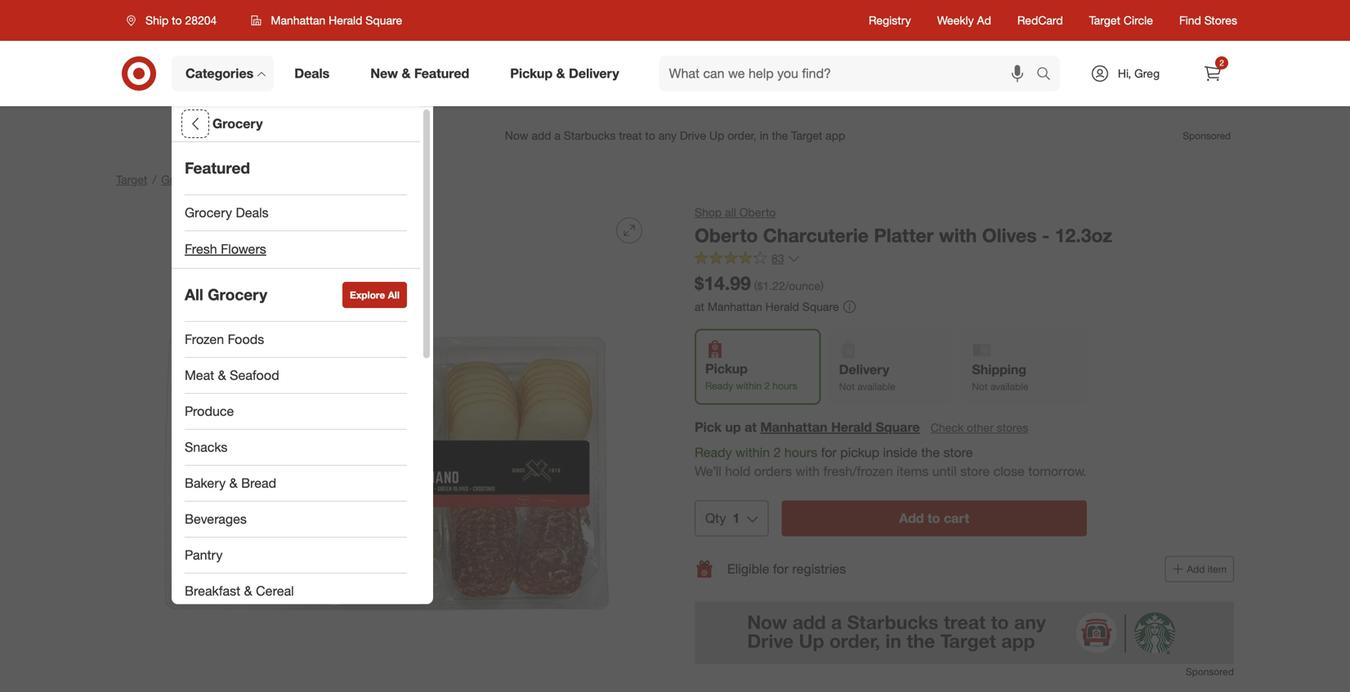 Task type: describe. For each thing, give the bounding box(es) containing it.
breakfast & cereal
[[185, 583, 294, 599]]

explore all
[[350, 289, 400, 301]]

bread
[[241, 475, 276, 491]]

pickup
[[841, 445, 880, 461]]

target circle link
[[1090, 12, 1154, 29]]

produce
[[185, 404, 234, 419]]

hours inside "pickup ready within 2 hours"
[[773, 380, 798, 392]]

0 vertical spatial featured
[[414, 65, 470, 81]]

shipping
[[972, 362, 1027, 378]]

snacks link
[[172, 430, 420, 466]]

/ounce
[[785, 279, 821, 293]]

12.3oz
[[1055, 224, 1113, 247]]

new
[[371, 65, 398, 81]]

manhattan inside dropdown button
[[271, 13, 326, 27]]

bakery & bread
[[185, 475, 276, 491]]

ready inside ready within 2 hours for pickup inside the store we'll hold orders with fresh/frozen items until store close tomorrow.
[[695, 445, 732, 461]]

seafood
[[230, 368, 279, 384]]

target for target circle
[[1090, 13, 1121, 27]]

new & featured link
[[357, 56, 490, 92]]

other
[[967, 421, 994, 435]]

83
[[772, 252, 785, 266]]

pickup ready within 2 hours
[[706, 361, 798, 392]]

meat & seafood
[[185, 368, 279, 384]]

close
[[994, 464, 1025, 479]]

tomorrow.
[[1029, 464, 1087, 479]]

categories link
[[172, 56, 274, 92]]

& for pickup
[[556, 65, 565, 81]]

produce link
[[172, 394, 420, 430]]

ad
[[977, 13, 992, 27]]

0 horizontal spatial featured
[[185, 159, 250, 178]]

What can we help you find? suggestions appear below search field
[[660, 56, 1041, 92]]

$14.99 ( $1.22 /ounce )
[[695, 272, 824, 295]]

circle
[[1124, 13, 1154, 27]]

delivery inside delivery not available
[[839, 362, 890, 378]]

-
[[1042, 224, 1050, 247]]

platter
[[874, 224, 934, 247]]

bakery
[[185, 475, 226, 491]]

deli link
[[217, 173, 236, 187]]

find
[[1180, 13, 1202, 27]]

greg
[[1135, 66, 1160, 81]]

target link
[[116, 173, 147, 187]]

fresh flowers
[[185, 241, 266, 257]]

& for new
[[402, 65, 411, 81]]

stores
[[997, 421, 1029, 435]]

target circle
[[1090, 13, 1154, 27]]

hold
[[725, 464, 751, 479]]

& for meat
[[218, 368, 226, 384]]

1 vertical spatial oberto
[[695, 224, 758, 247]]

to for ship
[[172, 13, 182, 27]]

hi,
[[1118, 66, 1132, 81]]

until
[[933, 464, 957, 479]]

the
[[922, 445, 940, 461]]

party trays
[[250, 173, 306, 187]]

frozen foods
[[185, 332, 264, 348]]

2 inside 2 link
[[1220, 58, 1225, 68]]

target for target link
[[116, 173, 147, 187]]

pantry link
[[172, 538, 420, 574]]

manhattan herald square button
[[241, 6, 413, 35]]

(
[[754, 279, 757, 293]]

not for shipping
[[972, 381, 988, 393]]

ship
[[146, 13, 169, 27]]

1 vertical spatial deals
[[236, 205, 269, 221]]

beverages
[[185, 511, 247, 527]]

check
[[931, 421, 964, 435]]

1 vertical spatial manhattan
[[708, 300, 763, 314]]

registries
[[793, 561, 846, 577]]

redcard link
[[1018, 12, 1063, 29]]

delivery not available
[[839, 362, 896, 393]]

pickup for ready
[[706, 361, 748, 377]]

deli
[[217, 173, 236, 187]]

2 vertical spatial herald
[[832, 419, 872, 435]]

meat & seafood link
[[172, 358, 420, 394]]

$14.99
[[695, 272, 751, 295]]

ready inside "pickup ready within 2 hours"
[[706, 380, 734, 392]]

stores
[[1205, 13, 1238, 27]]

available for delivery
[[858, 381, 896, 393]]

pickup & delivery link
[[497, 56, 640, 92]]

weekly ad link
[[938, 12, 992, 29]]

add for add to cart
[[900, 510, 924, 526]]

1 vertical spatial at
[[745, 419, 757, 435]]

search button
[[1029, 56, 1069, 95]]

shop all oberto oberto charcuterie platter with olives - 12.3oz
[[695, 205, 1113, 247]]

1 horizontal spatial herald
[[766, 300, 800, 314]]

2 vertical spatial manhattan
[[761, 419, 828, 435]]

& for breakfast
[[244, 583, 252, 599]]

redcard
[[1018, 13, 1063, 27]]

party
[[250, 173, 277, 187]]

charcuterie
[[763, 224, 869, 247]]

breakfast & cereal link
[[172, 574, 420, 610]]

check other stores
[[931, 421, 1029, 435]]

oberto charcuterie platter with olives - 12.3oz, 1 of 12 image
[[116, 204, 656, 693]]



Task type: locate. For each thing, give the bounding box(es) containing it.
to inside button
[[928, 510, 941, 526]]

1 not from the left
[[839, 381, 855, 393]]

2 up pick up at manhattan herald square
[[765, 380, 770, 392]]

eligible
[[728, 561, 770, 577]]

at
[[695, 300, 705, 314], [745, 419, 757, 435]]

categories
[[186, 65, 254, 81]]

)
[[821, 279, 824, 293]]

manhattan up deals "link"
[[271, 13, 326, 27]]

not up manhattan herald square button
[[839, 381, 855, 393]]

oberto down the all on the right top of the page
[[695, 224, 758, 247]]

2 horizontal spatial square
[[876, 419, 920, 435]]

1 available from the left
[[858, 381, 896, 393]]

square up inside
[[876, 419, 920, 435]]

0 vertical spatial advertisement element
[[103, 116, 1248, 155]]

&
[[402, 65, 411, 81], [556, 65, 565, 81], [218, 368, 226, 384], [229, 475, 238, 491], [244, 583, 252, 599]]

deals down manhattan herald square dropdown button
[[295, 65, 330, 81]]

0 vertical spatial square
[[366, 13, 402, 27]]

2 horizontal spatial herald
[[832, 419, 872, 435]]

0 vertical spatial within
[[736, 380, 762, 392]]

1 vertical spatial pickup
[[706, 361, 748, 377]]

fresh
[[185, 241, 217, 257]]

2 available from the left
[[991, 381, 1029, 393]]

herald inside dropdown button
[[329, 13, 363, 27]]

trays
[[280, 173, 306, 187]]

fresh/frozen
[[824, 464, 893, 479]]

0 horizontal spatial square
[[366, 13, 402, 27]]

all
[[185, 285, 203, 304], [388, 289, 400, 301]]

to for add
[[928, 510, 941, 526]]

0 vertical spatial at
[[695, 300, 705, 314]]

add to cart button
[[782, 501, 1087, 537]]

0 vertical spatial add
[[900, 510, 924, 526]]

1 horizontal spatial square
[[803, 300, 839, 314]]

ready up pick
[[706, 380, 734, 392]]

square up new
[[366, 13, 402, 27]]

for inside ready within 2 hours for pickup inside the store we'll hold orders with fresh/frozen items until store close tomorrow.
[[821, 445, 837, 461]]

weekly
[[938, 13, 974, 27]]

herald up deals "link"
[[329, 13, 363, 27]]

1 horizontal spatial featured
[[414, 65, 470, 81]]

0 vertical spatial deals
[[295, 65, 330, 81]]

grocery
[[213, 116, 263, 132], [161, 173, 203, 187], [185, 205, 232, 221], [208, 285, 267, 304]]

find stores link
[[1180, 12, 1238, 29]]

grocery link
[[161, 173, 203, 187]]

find stores
[[1180, 13, 1238, 27]]

0 horizontal spatial delivery
[[569, 65, 619, 81]]

with left 'olives'
[[939, 224, 977, 247]]

available inside delivery not available
[[858, 381, 896, 393]]

to left cart
[[928, 510, 941, 526]]

inside
[[883, 445, 918, 461]]

available
[[858, 381, 896, 393], [991, 381, 1029, 393]]

2 down stores
[[1220, 58, 1225, 68]]

1 vertical spatial store
[[961, 464, 990, 479]]

grocery up foods in the left of the page
[[208, 285, 267, 304]]

1 vertical spatial for
[[773, 561, 789, 577]]

2 inside "pickup ready within 2 hours"
[[765, 380, 770, 392]]

orders
[[754, 464, 792, 479]]

not inside the shipping not available
[[972, 381, 988, 393]]

square inside dropdown button
[[366, 13, 402, 27]]

pickup inside "pickup ready within 2 hours"
[[706, 361, 748, 377]]

cart
[[944, 510, 970, 526]]

0 vertical spatial target
[[1090, 13, 1121, 27]]

not inside delivery not available
[[839, 381, 855, 393]]

1 vertical spatial featured
[[185, 159, 250, 178]]

0 horizontal spatial all
[[185, 285, 203, 304]]

registry
[[869, 13, 911, 27]]

0 vertical spatial oberto
[[740, 205, 776, 220]]

2
[[1220, 58, 1225, 68], [765, 380, 770, 392], [774, 445, 781, 461]]

cereal
[[256, 583, 294, 599]]

1 vertical spatial add
[[1187, 563, 1205, 575]]

0 horizontal spatial herald
[[329, 13, 363, 27]]

advertisement element
[[103, 116, 1248, 155], [695, 602, 1235, 664]]

0 horizontal spatial with
[[796, 464, 820, 479]]

1 vertical spatial herald
[[766, 300, 800, 314]]

all up frozen
[[185, 285, 203, 304]]

for down manhattan herald square button
[[821, 445, 837, 461]]

1 vertical spatial advertisement element
[[695, 602, 1235, 664]]

herald
[[329, 13, 363, 27], [766, 300, 800, 314], [832, 419, 872, 435]]

1 horizontal spatial all
[[388, 289, 400, 301]]

0 horizontal spatial to
[[172, 13, 182, 27]]

we'll
[[695, 464, 722, 479]]

1 vertical spatial square
[[803, 300, 839, 314]]

0 vertical spatial manhattan
[[271, 13, 326, 27]]

0 horizontal spatial target
[[116, 173, 147, 187]]

within up up
[[736, 380, 762, 392]]

1 vertical spatial delivery
[[839, 362, 890, 378]]

0 vertical spatial pickup
[[510, 65, 553, 81]]

2 horizontal spatial 2
[[1220, 58, 1225, 68]]

0 vertical spatial to
[[172, 13, 182, 27]]

ship to 28204
[[146, 13, 217, 27]]

0 vertical spatial store
[[944, 445, 973, 461]]

1 horizontal spatial delivery
[[839, 362, 890, 378]]

1 horizontal spatial target
[[1090, 13, 1121, 27]]

manhattan herald square
[[271, 13, 402, 27]]

hours inside ready within 2 hours for pickup inside the store we'll hold orders with fresh/frozen items until store close tomorrow.
[[785, 445, 818, 461]]

0 vertical spatial hours
[[773, 380, 798, 392]]

target inside target circle link
[[1090, 13, 1121, 27]]

0 horizontal spatial deals
[[236, 205, 269, 221]]

breakfast
[[185, 583, 240, 599]]

pickup for &
[[510, 65, 553, 81]]

manhattan up orders
[[761, 419, 828, 435]]

search
[[1029, 67, 1069, 83]]

1 horizontal spatial add
[[1187, 563, 1205, 575]]

ship to 28204 button
[[116, 6, 234, 35]]

to right ship
[[172, 13, 182, 27]]

featured right new
[[414, 65, 470, 81]]

& for bakery
[[229, 475, 238, 491]]

0 horizontal spatial not
[[839, 381, 855, 393]]

flowers
[[221, 241, 266, 257]]

hours up pick up at manhattan herald square
[[773, 380, 798, 392]]

0 vertical spatial 2
[[1220, 58, 1225, 68]]

with inside ready within 2 hours for pickup inside the store we'll hold orders with fresh/frozen items until store close tomorrow.
[[796, 464, 820, 479]]

deals link
[[281, 56, 350, 92]]

within up hold
[[736, 445, 770, 461]]

ready within 2 hours for pickup inside the store we'll hold orders with fresh/frozen items until store close tomorrow.
[[695, 445, 1087, 479]]

1 vertical spatial hours
[[785, 445, 818, 461]]

0 horizontal spatial at
[[695, 300, 705, 314]]

2 up orders
[[774, 445, 781, 461]]

shipping not available
[[972, 362, 1029, 393]]

frozen foods link
[[172, 322, 420, 358]]

2 inside ready within 2 hours for pickup inside the store we'll hold orders with fresh/frozen items until store close tomorrow.
[[774, 445, 781, 461]]

ready
[[706, 380, 734, 392], [695, 445, 732, 461]]

at right up
[[745, 419, 757, 435]]

foods
[[228, 332, 264, 348]]

1 horizontal spatial available
[[991, 381, 1029, 393]]

add for add item
[[1187, 563, 1205, 575]]

0 horizontal spatial pickup
[[510, 65, 553, 81]]

& inside 'link'
[[229, 475, 238, 491]]

1 horizontal spatial deals
[[295, 65, 330, 81]]

0 vertical spatial with
[[939, 224, 977, 247]]

available for shipping
[[991, 381, 1029, 393]]

0 horizontal spatial available
[[858, 381, 896, 393]]

1 horizontal spatial with
[[939, 224, 977, 247]]

manhattan herald square button
[[761, 418, 920, 437]]

hours down pick up at manhattan herald square
[[785, 445, 818, 461]]

at manhattan herald square
[[695, 300, 839, 314]]

all right explore
[[388, 289, 400, 301]]

with right orders
[[796, 464, 820, 479]]

1 horizontal spatial at
[[745, 419, 757, 435]]

herald up pickup
[[832, 419, 872, 435]]

meat
[[185, 368, 214, 384]]

0 vertical spatial ready
[[706, 380, 734, 392]]

1 horizontal spatial 2
[[774, 445, 781, 461]]

2 not from the left
[[972, 381, 988, 393]]

1 vertical spatial within
[[736, 445, 770, 461]]

grocery deals link
[[172, 195, 420, 231]]

items
[[897, 464, 929, 479]]

sponsored
[[1186, 666, 1235, 678]]

hours
[[773, 380, 798, 392], [785, 445, 818, 461]]

weekly ad
[[938, 13, 992, 27]]

available inside the shipping not available
[[991, 381, 1029, 393]]

not down shipping
[[972, 381, 988, 393]]

0 vertical spatial herald
[[329, 13, 363, 27]]

oberto
[[740, 205, 776, 220], [695, 224, 758, 247]]

1 vertical spatial 2
[[765, 380, 770, 392]]

add left cart
[[900, 510, 924, 526]]

beverages link
[[172, 502, 420, 538]]

1 within from the top
[[736, 380, 762, 392]]

target left grocery link
[[116, 173, 147, 187]]

herald down the $1.22
[[766, 300, 800, 314]]

add left item
[[1187, 563, 1205, 575]]

1 horizontal spatial not
[[972, 381, 988, 393]]

store right until
[[961, 464, 990, 479]]

1 vertical spatial to
[[928, 510, 941, 526]]

add item button
[[1165, 556, 1235, 582]]

up
[[726, 419, 741, 435]]

target left the circle at the right of the page
[[1090, 13, 1121, 27]]

all
[[725, 205, 736, 220]]

1 vertical spatial with
[[796, 464, 820, 479]]

0 horizontal spatial 2
[[765, 380, 770, 392]]

2 vertical spatial square
[[876, 419, 920, 435]]

83 link
[[695, 251, 801, 270]]

available down shipping
[[991, 381, 1029, 393]]

grocery down categories link
[[213, 116, 263, 132]]

with inside shop all oberto oberto charcuterie platter with olives - 12.3oz
[[939, 224, 977, 247]]

grocery up fresh
[[185, 205, 232, 221]]

add
[[900, 510, 924, 526], [1187, 563, 1205, 575]]

pickup
[[510, 65, 553, 81], [706, 361, 748, 377]]

square down )
[[803, 300, 839, 314]]

within inside "pickup ready within 2 hours"
[[736, 380, 762, 392]]

bakery & bread link
[[172, 466, 420, 502]]

2 vertical spatial 2
[[774, 445, 781, 461]]

not for delivery
[[839, 381, 855, 393]]

new & featured
[[371, 65, 470, 81]]

add inside button
[[1187, 563, 1205, 575]]

0 horizontal spatial add
[[900, 510, 924, 526]]

pick
[[695, 419, 722, 435]]

for
[[821, 445, 837, 461], [773, 561, 789, 577]]

all grocery
[[185, 285, 267, 304]]

1 horizontal spatial to
[[928, 510, 941, 526]]

1 horizontal spatial for
[[821, 445, 837, 461]]

0 vertical spatial delivery
[[569, 65, 619, 81]]

pantry
[[185, 547, 223, 563]]

pick up at manhattan herald square
[[695, 419, 920, 435]]

to inside dropdown button
[[172, 13, 182, 27]]

at down "$14.99"
[[695, 300, 705, 314]]

manhattan down "$14.99"
[[708, 300, 763, 314]]

$1.22
[[757, 279, 785, 293]]

oberto right the all on the right top of the page
[[740, 205, 776, 220]]

ready up the we'll
[[695, 445, 732, 461]]

1 horizontal spatial pickup
[[706, 361, 748, 377]]

for right eligible
[[773, 561, 789, 577]]

grocery deals
[[185, 205, 269, 221]]

fresh flowers link
[[172, 231, 420, 267]]

1 vertical spatial ready
[[695, 445, 732, 461]]

0 horizontal spatial for
[[773, 561, 789, 577]]

grocery left deli
[[161, 173, 203, 187]]

olives
[[983, 224, 1037, 247]]

deals inside "link"
[[295, 65, 330, 81]]

1 vertical spatial target
[[116, 173, 147, 187]]

featured up grocery deals
[[185, 159, 250, 178]]

within inside ready within 2 hours for pickup inside the store we'll hold orders with fresh/frozen items until store close tomorrow.
[[736, 445, 770, 461]]

frozen
[[185, 332, 224, 348]]

deals down party
[[236, 205, 269, 221]]

registry link
[[869, 12, 911, 29]]

available up manhattan herald square button
[[858, 381, 896, 393]]

add inside button
[[900, 510, 924, 526]]

store up until
[[944, 445, 973, 461]]

snacks
[[185, 440, 228, 455]]

2 within from the top
[[736, 445, 770, 461]]

pickup & delivery
[[510, 65, 619, 81]]

add item
[[1187, 563, 1227, 575]]

0 vertical spatial for
[[821, 445, 837, 461]]

2 link
[[1195, 56, 1231, 92]]

delivery
[[569, 65, 619, 81], [839, 362, 890, 378]]



Task type: vqa. For each thing, say whether or not it's contained in the screenshot.
registry
yes



